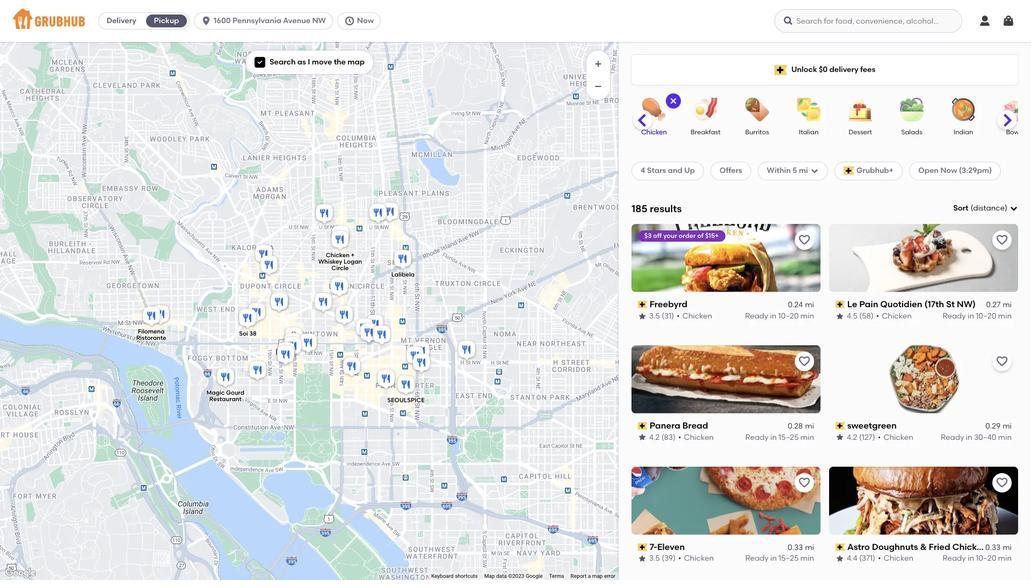 Task type: locate. For each thing, give the bounding box(es) containing it.
full kee image
[[410, 340, 432, 364]]

panera bread image
[[276, 341, 297, 364]]

4.2 (83)
[[650, 433, 676, 442]]

ready in 10–20 min for freebyrd
[[745, 311, 814, 320]]

1600
[[214, 16, 231, 25]]

1 0.33 mi from the left
[[788, 543, 814, 552]]

0 horizontal spatial 4.2
[[650, 433, 660, 442]]

• chicken down the "bread"
[[679, 433, 714, 442]]

save this restaurant button
[[795, 230, 814, 250], [993, 230, 1012, 250], [795, 352, 814, 371], [993, 352, 1012, 371], [795, 473, 814, 492], [993, 473, 1012, 492]]

2 0.33 mi from the left
[[986, 543, 1012, 552]]

1 vertical spatial 15–25
[[779, 554, 799, 563]]

svg image
[[979, 15, 992, 27], [783, 16, 794, 26], [669, 97, 678, 105], [810, 167, 819, 175], [1010, 204, 1019, 213]]

svg image for search as i move the map
[[257, 59, 263, 66]]

in
[[770, 311, 777, 320], [968, 311, 975, 320], [771, 433, 777, 442], [966, 433, 973, 442], [771, 554, 777, 563], [968, 554, 975, 563]]

save this restaurant image
[[798, 234, 811, 246], [996, 234, 1009, 246], [798, 355, 811, 368], [798, 476, 811, 489], [996, 476, 1009, 489]]

in for sweetgreen
[[966, 433, 973, 442]]

3.5 for 7-eleven
[[650, 554, 660, 563]]

roti mediterranean bowls, salads & pitas image
[[275, 344, 297, 367]]

svg image
[[1003, 15, 1015, 27], [201, 16, 212, 26], [344, 16, 355, 26], [257, 59, 263, 66]]

astro doughnuts & fried chicken logo image
[[830, 467, 1019, 535]]

le pain quotidien (17th st nw) logo image
[[830, 224, 1019, 292]]

call me chicken image
[[258, 254, 280, 278]]

freebyrd  logo image
[[632, 224, 821, 292]]

sort
[[954, 204, 969, 213]]

subscription pass image for 7-eleven
[[638, 544, 648, 551]]

p.f. chang's image
[[246, 301, 268, 325]]

bread
[[683, 420, 708, 431]]

1 vertical spatial 3.5
[[650, 554, 660, 563]]

1 4.2 from the left
[[650, 433, 660, 442]]

0 horizontal spatial 0.33 mi
[[788, 543, 814, 552]]

popeyes image
[[329, 276, 350, 299]]

carvings image
[[247, 359, 269, 383]]

soi 38 image
[[237, 307, 258, 331]]

1 vertical spatial ready in 15–25 min
[[746, 554, 814, 563]]

star icon image
[[638, 312, 647, 320], [836, 312, 845, 320], [638, 433, 647, 442], [836, 433, 845, 442], [638, 555, 647, 563], [836, 555, 845, 563]]

in for 7-eleven
[[771, 554, 777, 563]]

star icon image left 4.5
[[836, 312, 845, 320]]

google
[[526, 573, 543, 579]]

save this restaurant image for 7-eleven
[[798, 476, 811, 489]]

pickup
[[154, 16, 179, 25]]

star icon image left 3.5 (31) at right
[[638, 312, 647, 320]]

plus icon image
[[593, 59, 604, 69]]

1 horizontal spatial map
[[592, 573, 603, 579]]

unlock $0 delivery fees
[[792, 65, 876, 74]]

2 0.33 from the left
[[986, 543, 1001, 552]]

chicken + whiskey logan circle lalibela
[[318, 252, 415, 278]]

0 horizontal spatial 0.33
[[788, 543, 803, 552]]

keyboard shortcuts
[[431, 573, 478, 579]]

0 horizontal spatial subscription pass image
[[638, 544, 648, 551]]

grubhub plus flag logo image left unlock
[[775, 65, 787, 75]]

0 vertical spatial grubhub plus flag logo image
[[775, 65, 787, 75]]

le pain quotidien (17th st nw)
[[848, 299, 976, 309]]

spice 6 modern indian image
[[405, 345, 426, 369]]

alero restaurant image
[[253, 243, 275, 267]]

subscription pass image left astro
[[836, 544, 845, 551]]

subscription pass image for freebyrd
[[638, 301, 648, 308]]

1 3.5 from the top
[[650, 311, 660, 320]]

chicken up circle
[[326, 252, 350, 259]]

mi for panera bread
[[805, 422, 814, 431]]

in for astro doughnuts & fried chicken
[[968, 554, 975, 563]]

ready in 10–20 min down "fried"
[[943, 554, 1012, 563]]

star icon image for 7-eleven
[[638, 555, 647, 563]]

185 results
[[632, 202, 682, 215]]

0 vertical spatial 3.5
[[650, 311, 660, 320]]

3.5 down 7- at the bottom of the page
[[650, 554, 660, 563]]

(17th
[[925, 299, 945, 309]]

chicken right (31)
[[683, 311, 713, 320]]

4.2 left '(127)'
[[847, 433, 858, 442]]

keyboard
[[431, 573, 454, 579]]

burritos
[[746, 128, 769, 136]]

10–20 for astro doughnuts & fried chicken
[[976, 554, 997, 563]]

chicken down chicken image
[[642, 128, 667, 136]]

now right nw at the top of the page
[[357, 16, 374, 25]]

star icon image left 4.2 (127)
[[836, 433, 845, 442]]

grubhub plus flag logo image for grubhub+
[[844, 167, 855, 175]]

subscription pass image for panera bread
[[638, 422, 648, 430]]

and
[[668, 166, 683, 175]]

star icon image left 4.4
[[836, 555, 845, 563]]

open
[[919, 166, 939, 175]]

ready in 15–25 min for 7-eleven
[[746, 554, 814, 563]]

• chicken right (31)
[[677, 311, 713, 320]]

doi moi image
[[330, 224, 351, 248]]

filomena ristorante
[[136, 328, 166, 342]]

svg image for now
[[344, 16, 355, 26]]

sweetgreen logo image
[[830, 345, 1019, 414]]

3.5 for freebyrd
[[650, 311, 660, 320]]

your
[[664, 232, 677, 239]]

(39)
[[662, 554, 676, 563]]

1 vertical spatial now
[[941, 166, 958, 175]]

a
[[588, 573, 591, 579]]

subscription pass image left freebyrd
[[638, 301, 648, 308]]

map right the the
[[348, 57, 365, 67]]

1 vertical spatial grubhub plus flag logo image
[[844, 167, 855, 175]]

now right open
[[941, 166, 958, 175]]

ghion ethiopian restaurant image
[[379, 201, 401, 225]]

4.2
[[650, 433, 660, 442], [847, 433, 858, 442]]

map
[[348, 57, 365, 67], [592, 573, 603, 579]]

1 horizontal spatial 0.33 mi
[[986, 543, 1012, 552]]

• right (31)
[[677, 311, 680, 320]]

0 horizontal spatial map
[[348, 57, 365, 67]]

bowls
[[1006, 128, 1024, 136]]

ready in 10–20 min down 0.24
[[745, 311, 814, 320]]

• chicken right (39)
[[679, 554, 714, 563]]

italian
[[799, 128, 819, 136]]

• for le pain quotidien (17th st nw)
[[877, 311, 880, 320]]

3.5 left (31)
[[650, 311, 660, 320]]

now
[[357, 16, 374, 25], [941, 166, 958, 175]]

pizza corner image
[[314, 203, 335, 226]]

ready in 10–20 min down nw) at right
[[943, 311, 1012, 320]]

star icon image left 3.5 (39) at the bottom right of page
[[638, 555, 647, 563]]

astro doughnuts & fried chicken image
[[341, 356, 363, 379]]

4 stars and up
[[641, 166, 695, 175]]

map right the a
[[592, 573, 603, 579]]

soi
[[239, 330, 248, 337]]

ready in 10–20 min for le pain quotidien (17th st nw)
[[943, 311, 1012, 320]]

lalibela image
[[392, 248, 414, 272]]

order
[[679, 232, 696, 239]]

• right '(127)'
[[878, 433, 881, 442]]

• right (83)
[[679, 433, 682, 442]]

1 subscription pass image from the left
[[638, 544, 648, 551]]

1 horizontal spatial 4.2
[[847, 433, 858, 442]]

salads image
[[893, 98, 931, 121]]

save this restaurant image for astro doughnuts & fried chicken
[[996, 476, 1009, 489]]

1 15–25 from the top
[[779, 433, 799, 442]]

asia nine bar & lounge image
[[376, 368, 397, 392]]

chicken down doughnuts
[[884, 554, 914, 563]]

subscription pass image for astro doughnuts & fried chicken
[[836, 544, 845, 551]]

3.5 (39)
[[650, 554, 676, 563]]

ready
[[745, 311, 769, 320], [943, 311, 966, 320], [746, 433, 769, 442], [941, 433, 964, 442], [746, 554, 769, 563], [943, 554, 966, 563]]

grubhub plus flag logo image left grubhub+
[[844, 167, 855, 175]]

chicken for panera bread
[[684, 433, 714, 442]]

min for le pain quotidien (17th st nw)
[[999, 311, 1012, 320]]

star icon image for le pain quotidien (17th st nw)
[[836, 312, 845, 320]]

0 vertical spatial 15–25
[[779, 433, 799, 442]]

• chicken for sweetgreen
[[878, 433, 914, 442]]

grubhub plus flag logo image
[[775, 65, 787, 75], [844, 167, 855, 175]]

chicken for le pain quotidien (17th st nw)
[[882, 311, 912, 320]]

1 ready in 15–25 min from the top
[[746, 433, 814, 442]]

$3 off your order of $15+
[[645, 232, 719, 239]]

min for freebyrd
[[801, 311, 814, 320]]

chicken rico image
[[456, 339, 478, 363]]

4.2 left (83)
[[650, 433, 660, 442]]

results
[[650, 202, 682, 215]]

salads
[[902, 128, 923, 136]]

filomena ristorante image
[[141, 305, 162, 329]]

restaurant
[[209, 396, 242, 403]]

• chicken
[[677, 311, 713, 320], [877, 311, 912, 320], [679, 433, 714, 442], [878, 433, 914, 442], [679, 554, 714, 563], [878, 554, 914, 563]]

svg image inside 1600 pennsylvania avenue nw button
[[201, 16, 212, 26]]

0 vertical spatial now
[[357, 16, 374, 25]]

• chicken for freebyrd
[[677, 311, 713, 320]]

10–20 for le pain quotidien (17th st nw)
[[976, 311, 997, 320]]

map data ©2023 google
[[484, 573, 543, 579]]

0 horizontal spatial now
[[357, 16, 374, 25]]

star icon image for sweetgreen
[[836, 433, 845, 442]]

le
[[848, 299, 858, 309]]

0.33
[[788, 543, 803, 552], [986, 543, 1001, 552]]

italian image
[[790, 98, 828, 121]]

15–25 for panera bread
[[779, 433, 799, 442]]

2 4.2 from the left
[[847, 433, 858, 442]]

save this restaurant button for eleven
[[795, 473, 814, 492]]

1 horizontal spatial 0.33
[[986, 543, 1001, 552]]

arepa zone image
[[334, 304, 355, 328]]

subscription pass image left panera at bottom right
[[638, 422, 648, 430]]

7-eleven logo image
[[632, 467, 821, 535]]

ready for panera bread
[[746, 433, 769, 442]]

0 horizontal spatial grubhub plus flag logo image
[[775, 65, 787, 75]]

off
[[653, 232, 662, 239]]

• right (39)
[[679, 554, 682, 563]]

• right '(371)'
[[878, 554, 881, 563]]

(127)
[[859, 433, 876, 442]]

2 15–25 from the top
[[779, 554, 799, 563]]

$3
[[645, 232, 652, 239]]

• chicken down doughnuts
[[878, 554, 914, 563]]

error
[[604, 573, 616, 579]]

chicken down sweetgreen
[[884, 433, 914, 442]]

0.27 mi
[[987, 300, 1012, 309]]

unlock
[[792, 65, 817, 74]]

• for freebyrd
[[677, 311, 680, 320]]

minus icon image
[[593, 81, 604, 92]]

move
[[312, 57, 332, 67]]

2 ready in 15–25 min from the top
[[746, 554, 814, 563]]

eleven
[[658, 542, 685, 552]]

10–20 for freebyrd
[[779, 311, 799, 320]]

save this restaurant button for doughnuts
[[993, 473, 1012, 492]]

1 vertical spatial map
[[592, 573, 603, 579]]

chicken down quotidien
[[882, 311, 912, 320]]

shortcuts
[[455, 573, 478, 579]]

15–25
[[779, 433, 799, 442], [779, 554, 799, 563]]

now inside button
[[357, 16, 374, 25]]

4.2 (127)
[[847, 433, 876, 442]]

1 horizontal spatial subscription pass image
[[836, 544, 845, 551]]

1 horizontal spatial grubhub plus flag logo image
[[844, 167, 855, 175]]

1 0.33 from the left
[[788, 543, 803, 552]]

• right (58)
[[877, 311, 880, 320]]

seoulspice image
[[395, 374, 417, 398]]

chicken for 7-eleven
[[684, 554, 714, 563]]

subscription pass image
[[638, 544, 648, 551], [836, 544, 845, 551]]

svg image inside now button
[[344, 16, 355, 26]]

4
[[641, 166, 646, 175]]

None field
[[954, 203, 1019, 214]]

subscription pass image left 7- at the bottom of the page
[[638, 544, 648, 551]]

4.5
[[847, 311, 858, 320]]

mi
[[799, 166, 808, 175], [805, 300, 814, 309], [1003, 300, 1012, 309], [805, 422, 814, 431], [1003, 422, 1012, 431], [805, 543, 814, 552], [1003, 543, 1012, 552]]

save this restaurant button for bread
[[795, 352, 814, 371]]

le pain quotidien (17th st nw) image
[[282, 335, 304, 359]]

star icon image left 4.2 (83)
[[638, 433, 647, 442]]

chicken down the "bread"
[[684, 433, 714, 442]]

• chicken down quotidien
[[877, 311, 912, 320]]

search
[[270, 57, 296, 67]]

• for 7-eleven
[[679, 554, 682, 563]]

• chicken for 7-eleven
[[679, 554, 714, 563]]

chicken for astro doughnuts & fried chicken
[[884, 554, 914, 563]]

subscription pass image left sweetgreen
[[836, 422, 845, 430]]

2 3.5 from the top
[[650, 554, 660, 563]]

chicken
[[642, 128, 667, 136], [326, 252, 350, 259], [683, 311, 713, 320], [882, 311, 912, 320], [684, 433, 714, 442], [884, 433, 914, 442], [953, 542, 988, 552], [684, 554, 714, 563], [884, 554, 914, 563]]

0.24
[[788, 300, 803, 309]]

0.29 mi
[[986, 422, 1012, 431]]

subscription pass image left 'le'
[[836, 301, 845, 308]]

chicken down eleven
[[684, 554, 714, 563]]

ready in 15–25 min
[[746, 433, 814, 442], [746, 554, 814, 563]]

astro doughnuts & fried chicken
[[848, 542, 988, 552]]

terms link
[[549, 573, 564, 579]]

ready in 15–25 min for panera bread
[[746, 433, 814, 442]]

0 vertical spatial map
[[348, 57, 365, 67]]

• chicken down sweetgreen
[[878, 433, 914, 442]]

google image
[[3, 566, 38, 580]]

2 subscription pass image from the left
[[836, 544, 845, 551]]

(371)
[[860, 554, 876, 563]]

subscription pass image
[[638, 301, 648, 308], [836, 301, 845, 308], [638, 422, 648, 430], [836, 422, 845, 430]]

0 vertical spatial ready in 15–25 min
[[746, 433, 814, 442]]



Task type: describe. For each thing, give the bounding box(es) containing it.
map region
[[0, 24, 729, 580]]

panera
[[650, 420, 681, 431]]

six street eats image
[[150, 304, 171, 327]]

• chicken for panera bread
[[679, 433, 714, 442]]

dessert image
[[842, 98, 879, 121]]

ready for sweetgreen
[[941, 433, 964, 442]]

up
[[685, 166, 695, 175]]

terms
[[549, 573, 564, 579]]

mi for freebyrd
[[805, 300, 814, 309]]

grubhub plus flag logo image for unlock $0 delivery fees
[[775, 65, 787, 75]]

1600 pennsylvania avenue nw
[[214, 16, 326, 25]]

svg image for 1600 pennsylvania avenue nw
[[201, 16, 212, 26]]

min for astro doughnuts & fried chicken
[[999, 554, 1012, 563]]

15–25 for 7-eleven
[[779, 554, 799, 563]]

data
[[496, 573, 507, 579]]

sweetgreen image
[[282, 331, 304, 355]]

panera bread logo image
[[632, 345, 821, 414]]

min for panera bread
[[801, 433, 814, 442]]

ristorante
[[136, 335, 166, 342]]

panera bread
[[650, 420, 708, 431]]

nando's peri-peri chicken image
[[269, 291, 290, 315]]

yardbird southern table & bar image
[[371, 324, 393, 348]]

0.33 mi for astro doughnuts & fried chicken
[[986, 543, 1012, 552]]

min for sweetgreen
[[999, 433, 1012, 442]]

grubhub+
[[857, 166, 894, 175]]

delivery
[[107, 16, 136, 25]]

americas best wingstop image
[[367, 202, 389, 226]]

4.2 for sweetgreen
[[847, 433, 858, 442]]

+
[[351, 252, 355, 259]]

himalayan doko image
[[358, 322, 380, 345]]

$0
[[819, 65, 828, 74]]

open now (3:29pm)
[[919, 166, 992, 175]]

• for sweetgreen
[[878, 433, 881, 442]]

fried
[[929, 542, 951, 552]]

chicken for sweetgreen
[[884, 433, 914, 442]]

st
[[947, 299, 955, 309]]

breakfast image
[[687, 98, 725, 121]]

(31)
[[662, 311, 674, 320]]

pickup button
[[144, 12, 189, 30]]

chicken image
[[636, 98, 673, 121]]

ready for astro doughnuts & fried chicken
[[943, 554, 966, 563]]

in for panera bread
[[771, 433, 777, 442]]

report a map error
[[571, 573, 616, 579]]

chicken + whiskey logan circle image
[[329, 229, 351, 253]]

7-eleven
[[650, 542, 685, 552]]

$15+
[[705, 232, 719, 239]]

i
[[308, 57, 310, 67]]

delivery
[[830, 65, 859, 74]]

in for le pain quotidien (17th st nw)
[[968, 311, 975, 320]]

doughnuts
[[872, 542, 918, 552]]

save this restaurant button for pain
[[993, 230, 1012, 250]]

avenue
[[283, 16, 311, 25]]

0.33 mi for 7-eleven
[[788, 543, 814, 552]]

ready in 10–20 min for astro doughnuts & fried chicken
[[943, 554, 1012, 563]]

g.o.a.t. room image
[[364, 313, 386, 337]]

0.24 mi
[[788, 300, 814, 309]]

logan
[[344, 259, 362, 266]]

1 horizontal spatial now
[[941, 166, 958, 175]]

in for freebyrd
[[770, 311, 777, 320]]

report a map error link
[[571, 573, 616, 579]]

(3:29pm)
[[959, 166, 992, 175]]

star icon image for freebyrd
[[638, 312, 647, 320]]

breakfast
[[691, 128, 721, 136]]

©2023
[[508, 573, 525, 579]]

search as i move the map
[[270, 57, 365, 67]]

nw)
[[957, 299, 976, 309]]

7-
[[650, 542, 658, 552]]

sweetgreen
[[848, 420, 897, 431]]

mi for sweetgreen
[[1003, 422, 1012, 431]]

save this restaurant image for panera bread
[[798, 355, 811, 368]]

magic
[[207, 389, 225, 396]]

sort ( distance )
[[954, 204, 1008, 213]]

7 eleven image
[[283, 326, 305, 349]]

dessert
[[849, 128, 872, 136]]

ready for le pain quotidien (17th st nw)
[[943, 311, 966, 320]]

now button
[[337, 12, 385, 30]]

distance
[[974, 204, 1005, 213]]

within 5 mi
[[767, 166, 808, 175]]

report
[[571, 573, 587, 579]]

as
[[298, 57, 306, 67]]

mi for astro doughnuts & fried chicken
[[1003, 543, 1012, 552]]

• for panera bread
[[679, 433, 682, 442]]

baker's daughter eaton hotel image
[[354, 317, 376, 341]]

indian
[[954, 128, 974, 136]]

30–40
[[975, 433, 997, 442]]

the
[[334, 57, 346, 67]]

seoulspice
[[388, 397, 425, 404]]

(
[[971, 204, 974, 213]]

main navigation navigation
[[0, 0, 1032, 42]]

4.2 for panera bread
[[650, 433, 660, 442]]

0.33 for 7-eleven
[[788, 543, 803, 552]]

38
[[250, 330, 257, 337]]

0.33 for astro doughnuts & fried chicken
[[986, 543, 1001, 552]]

• chicken for le pain quotidien (17th st nw)
[[877, 311, 912, 320]]

(83)
[[662, 433, 676, 442]]

map
[[484, 573, 495, 579]]

keyboard shortcuts button
[[431, 573, 478, 580]]

delivery button
[[99, 12, 144, 30]]

star icon image for astro doughnuts & fried chicken
[[836, 555, 845, 563]]

ready for freebyrd
[[745, 311, 769, 320]]

burritos image
[[739, 98, 776, 121]]

chicken inside 'chicken + whiskey logan circle lalibela'
[[326, 252, 350, 259]]

min for 7-eleven
[[801, 554, 814, 563]]

within
[[767, 166, 791, 175]]

0.28
[[788, 422, 803, 431]]

shake shack image
[[269, 290, 291, 313]]

soi 38
[[239, 330, 257, 337]]

5
[[793, 166, 797, 175]]

freebyrd
[[650, 299, 688, 309]]

• chicken for astro doughnuts & fried chicken
[[878, 554, 914, 563]]

mi for le pain quotidien (17th st nw)
[[1003, 300, 1012, 309]]

subscription pass image for sweetgreen
[[836, 422, 845, 430]]

bantam king image
[[411, 352, 432, 376]]

pennsylvania
[[233, 16, 281, 25]]

gourd
[[226, 389, 244, 396]]

mi for 7-eleven
[[805, 543, 814, 552]]

magic gourd restaurant image
[[215, 366, 236, 390]]

offers
[[720, 166, 743, 175]]

3.5 (31)
[[650, 311, 674, 320]]

ready for 7-eleven
[[746, 554, 769, 563]]

subscription pass image for le pain quotidien (17th st nw)
[[836, 301, 845, 308]]

chicken right "fried"
[[953, 542, 988, 552]]

0.29
[[986, 422, 1001, 431]]

indian image
[[945, 98, 983, 121]]

save this restaurant image
[[996, 355, 1009, 368]]

none field containing sort
[[954, 203, 1019, 214]]

Search for food, convenience, alcohol... search field
[[775, 9, 963, 33]]

4.4
[[847, 554, 858, 563]]

bowls image
[[997, 98, 1032, 121]]

ready in 30–40 min
[[941, 433, 1012, 442]]

save this restaurant image for le pain quotidien (17th st nw)
[[996, 234, 1009, 246]]

4.4 (371)
[[847, 554, 876, 563]]

fees
[[861, 65, 876, 74]]

pain
[[860, 299, 879, 309]]

chicken for freebyrd
[[683, 311, 713, 320]]

circle
[[332, 265, 349, 272]]

of
[[698, 232, 704, 239]]

185
[[632, 202, 648, 215]]

cornerstone cafe image
[[313, 291, 334, 315]]

• for astro doughnuts & fried chicken
[[878, 554, 881, 563]]

star icon image for panera bread
[[638, 433, 647, 442]]

nw
[[312, 16, 326, 25]]

freebyrd image
[[298, 332, 319, 356]]



Task type: vqa. For each thing, say whether or not it's contained in the screenshot.


